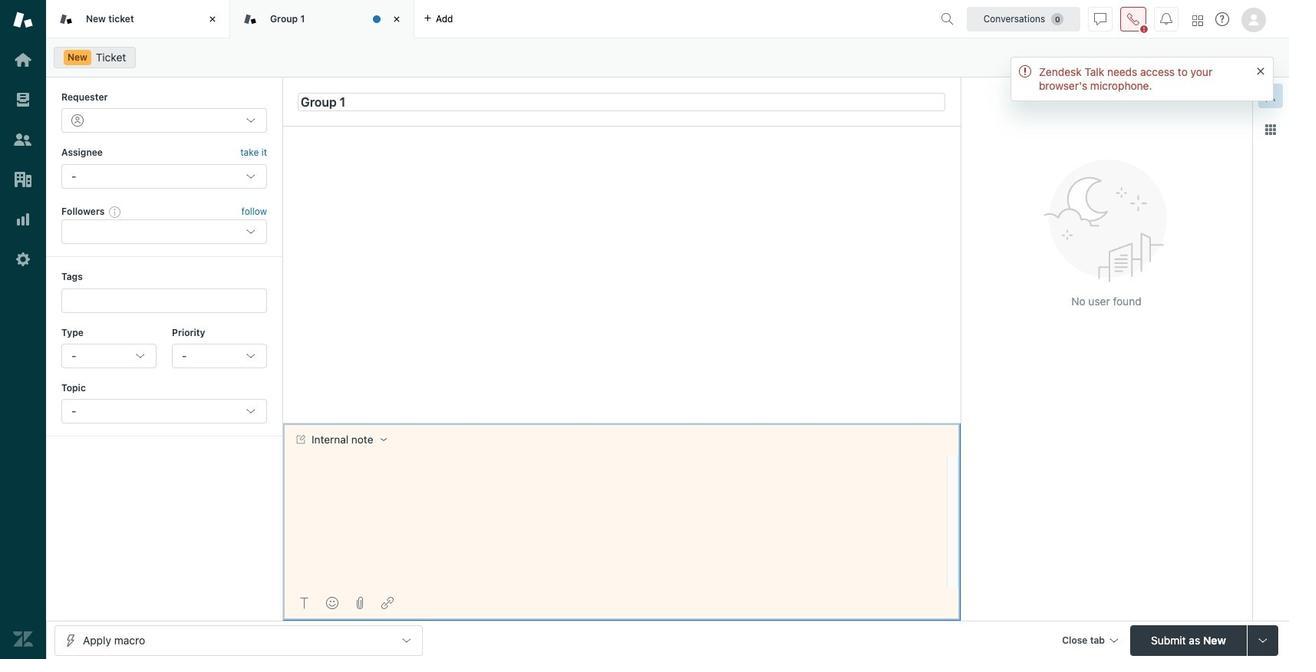 Task type: locate. For each thing, give the bounding box(es) containing it.
zendesk support image
[[13, 10, 33, 30]]

views image
[[13, 90, 33, 110]]

get help image
[[1216, 12, 1230, 26]]

Internal note composer text field
[[289, 456, 943, 489]]

1 tab from the left
[[46, 0, 230, 38]]

close image
[[205, 12, 220, 27]]

info on adding followers image
[[109, 206, 122, 218]]

Subject field
[[298, 93, 946, 111]]

main element
[[0, 0, 46, 659]]

organizations image
[[13, 170, 33, 190]]

tab
[[46, 0, 230, 38], [230, 0, 415, 38]]

notifications image
[[1161, 13, 1173, 25]]

get started image
[[13, 50, 33, 70]]

minimize composer image
[[616, 417, 628, 429]]



Task type: describe. For each thing, give the bounding box(es) containing it.
customer context image
[[1265, 90, 1277, 102]]

displays possible ticket submission types image
[[1257, 634, 1270, 647]]

apps image
[[1265, 124, 1277, 136]]

add attachment image
[[354, 597, 366, 610]]

add link (cmd k) image
[[382, 597, 394, 610]]

zendesk products image
[[1193, 15, 1204, 26]]

2 tab from the left
[[230, 0, 415, 38]]

admin image
[[13, 249, 33, 269]]

secondary element
[[46, 42, 1290, 73]]

close image
[[389, 12, 405, 27]]

reporting image
[[13, 210, 33, 230]]

customers image
[[13, 130, 33, 150]]

insert emojis image
[[326, 597, 339, 610]]

zendesk image
[[13, 629, 33, 649]]

button displays agent's chat status as invisible. image
[[1095, 13, 1107, 25]]

tabs tab list
[[46, 0, 935, 38]]

format text image
[[299, 597, 311, 610]]



Task type: vqa. For each thing, say whether or not it's contained in the screenshot.
HEADING
no



